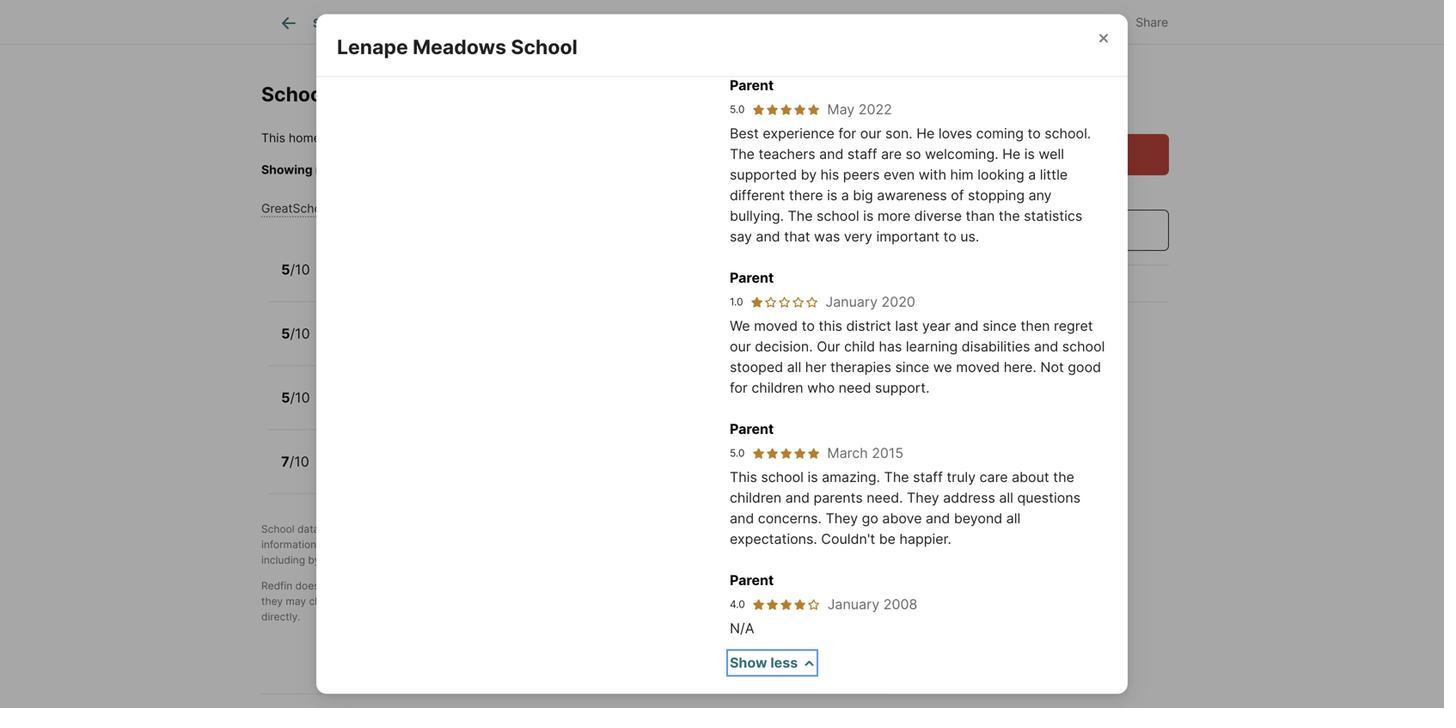 Task type: describe. For each thing, give the bounding box(es) containing it.
school inside we moved to this district last year and since then regret our decision. our child has learning disabilities and school stooped all her therapies since we moved here. not good for children who need support.
[[1062, 338, 1105, 355]]

looking
[[978, 166, 1024, 183]]

search link
[[279, 13, 354, 34]]

therapies
[[830, 359, 891, 376]]

community reviews
[[730, 13, 885, 32]]

the right within
[[374, 131, 393, 145]]

within
[[336, 131, 371, 145]]

support.
[[875, 379, 930, 396]]

1 5 from the top
[[281, 261, 290, 278]]

this for this school is amazing. the staff truly care about the children and parents need. they address all questions and concerns. they go above and beyond all expectations. couldn't be happier.
[[730, 469, 757, 486]]

supported
[[730, 166, 797, 183]]

own
[[538, 539, 558, 551]]

need
[[839, 379, 871, 396]]

the inside guaranteed to be accurate. to verify school enrollment eligibility, contact the school district directly.
[[764, 595, 780, 608]]

may
[[827, 101, 855, 118]]

2015
[[872, 445, 903, 462]]

1 horizontal spatial he
[[1002, 146, 1021, 162]]

the inside 'this school is amazing. the staff truly care about the children and parents need. they address all questions and concerns. they go above and beyond all expectations. couldn't be happier.'
[[884, 469, 909, 486]]

use
[[782, 523, 799, 536]]

1 their from the left
[[513, 539, 535, 551]]

rd
[[1011, 90, 1033, 111]]

to up request
[[1028, 125, 1041, 142]]

than
[[966, 208, 995, 224]]

schools.
[[359, 162, 408, 177]]

all inside we moved to this district last year and since then regret our decision. our child has learning disabilities and school stooped all her therapies since we moved here. not good for children who need support.
[[787, 359, 801, 376]]

lenape meadows school
[[337, 35, 578, 59]]

happier.
[[900, 531, 952, 548]]

last
[[895, 318, 918, 334]]

to inside guaranteed to be accurate. to verify school enrollment eligibility, contact the school district directly.
[[465, 595, 475, 608]]

check
[[452, 162, 486, 177]]

1 horizontal spatial schools
[[698, 162, 741, 177]]

district inside we moved to this district last year and since then regret our decision. our child has learning disabilities and school stooped all her therapies since we moved here. not good for children who need support.
[[846, 318, 891, 334]]

not inside the school service boundaries are intended to be used as a reference only; they may change and are not
[[387, 595, 403, 608]]

visiting
[[399, 554, 433, 566]]

a inside the school service boundaries are intended to be used as a reference only; they may change and are not
[[796, 580, 801, 592]]

contacting
[[323, 554, 375, 566]]

contact
[[724, 595, 761, 608]]

be inside the school service boundaries are intended to be used as a reference only; they may change and are not
[[739, 580, 752, 592]]

beyond
[[954, 510, 1002, 527]]

387 green mountain rd
[[927, 64, 1087, 111]]

contact
[[927, 64, 999, 85]]

3 tab from the left
[[521, 3, 611, 44]]

january for january 2020
[[826, 294, 878, 310]]

for inside best experience for our son. he loves coming to school. the teachers and staff are so welcoming. he is well supported by his peers even with him looking a little different there is a big awareness of stopping any bullying. the school is more diverse than the statistics say and that was very important to us.
[[838, 125, 856, 142]]

reviews
[[821, 13, 885, 32]]

does
[[295, 580, 319, 592]]

a down request
[[1028, 166, 1036, 183]]

send a message button
[[927, 210, 1169, 251]]

guaranteed
[[406, 595, 462, 608]]

there
[[789, 187, 823, 204]]

this for this home is within the
[[261, 131, 285, 145]]

a left first
[[391, 539, 397, 551]]

recommends
[[621, 523, 684, 536]]

are inside best experience for our son. he loves coming to school. the teachers and staff are so welcoming. he is well supported by his peers even with him looking a little different there is a big awareness of stopping any bullying. the school is more diverse than the statistics say and that was very important to us.
[[881, 146, 902, 162]]

0 horizontal spatial redfin
[[261, 580, 292, 592]]

has
[[879, 338, 902, 355]]

lenape
[[337, 35, 408, 59]]

may 2022
[[827, 101, 892, 118]]

was
[[814, 228, 840, 245]]

data
[[297, 523, 319, 536]]

january 2008
[[828, 596, 917, 613]]

determine
[[639, 539, 688, 551]]

march
[[827, 445, 868, 462]]

showing
[[261, 162, 313, 177]]

district inside guaranteed to be accurate. to verify school enrollment eligibility, contact the school district directly.
[[818, 595, 852, 608]]

0 horizontal spatial the
[[730, 146, 755, 162]]

2 tab from the left
[[460, 3, 521, 44]]

amazing.
[[822, 469, 880, 486]]

5.0 for this
[[730, 447, 745, 459]]

information.
[[470, 580, 528, 592]]

first step, and conduct their own investigation to determine their desired schools or school districts, including by contacting and visiting the schools themselves.
[[261, 539, 886, 566]]

important
[[876, 228, 940, 245]]

school.
[[1045, 125, 1091, 142]]

son.
[[885, 125, 913, 142]]

coming
[[976, 125, 1024, 142]]

to left the us. at right top
[[943, 228, 957, 245]]

parent for we
[[730, 269, 774, 286]]

greatschools summary rating link
[[261, 201, 434, 216]]

is left well
[[1024, 146, 1035, 162]]

greatschools summary rating
[[261, 201, 434, 216]]

2 vertical spatial or
[[384, 580, 394, 592]]

good
[[1068, 359, 1101, 376]]

1 vertical spatial they
[[826, 510, 858, 527]]

3 5 from the top
[[281, 389, 290, 406]]

the inside first step, and conduct their own investigation to determine their desired schools or school districts, including by contacting and visiting the schools themselves.
[[436, 554, 452, 566]]

0 vertical spatial this
[[790, 162, 811, 177]]

1 vertical spatial since
[[895, 359, 929, 376]]

school inside dialog
[[511, 35, 578, 59]]

0 vertical spatial they
[[907, 490, 939, 506]]

the inside best experience for our son. he loves coming to school. the teachers and staff are so welcoming. he is well supported by his peers even with him looking a little different there is a big awareness of stopping any bullying. the school is more diverse than the statistics say and that was very important to us.
[[999, 208, 1020, 224]]

2 horizontal spatial or
[[1041, 184, 1055, 201]]

lenape meadows school dialog
[[316, 0, 1128, 694]]

experience
[[763, 125, 835, 142]]

search tab list
[[261, 0, 845, 44]]

him
[[950, 166, 974, 183]]

4 parent from the top
[[730, 572, 774, 589]]

by inside first step, and conduct their own investigation to determine their desired schools or school districts, including by contacting and visiting the schools themselves.
[[308, 554, 320, 566]]

show less button
[[730, 653, 815, 673]]

show less
[[730, 655, 798, 671]]

any
[[1029, 187, 1052, 204]]

january 2020
[[826, 294, 915, 310]]

as inside the school service boundaries are intended to be used as a reference only; they may change and are not
[[781, 580, 793, 592]]

endorse
[[341, 580, 381, 592]]

care
[[980, 469, 1008, 486]]

nearby
[[315, 162, 356, 177]]

1 5 /10 from the top
[[281, 261, 310, 278]]

as inside , a nonprofit organization. redfin recommends buyers and renters use greatschools information and ratings as a
[[377, 539, 388, 551]]

buyers
[[687, 523, 720, 536]]

school down reference
[[783, 595, 815, 608]]

0 vertical spatial since
[[983, 318, 1017, 334]]

school service boundaries are intended to be used as a reference only; they may change and are not
[[261, 580, 877, 608]]

say
[[730, 228, 752, 245]]

to left the see
[[643, 162, 655, 177]]

very
[[844, 228, 872, 245]]

see
[[658, 162, 678, 177]]

7 /10
[[281, 453, 309, 470]]

expectations.
[[730, 531, 817, 548]]

3 5 /10 from the top
[[281, 389, 310, 406]]

is down his
[[827, 187, 837, 204]]

our inside we moved to this district last year and since then regret our decision. our child has learning disabilities and school stooped all her therapies since we moved here. not good for children who need support.
[[730, 338, 751, 355]]

rating 5.0 out of 5 element for experience
[[752, 103, 820, 116]]

step,
[[422, 539, 446, 551]]

to inside first step, and conduct their own investigation to determine their desired schools or school districts, including by contacting and visiting the schools themselves.
[[626, 539, 636, 551]]

all right the see
[[682, 162, 694, 177]]

questions
[[1017, 490, 1081, 506]]

above
[[882, 510, 922, 527]]

to inside the school service boundaries are intended to be used as a reference only; they may change and are not
[[727, 580, 737, 592]]

be inside guaranteed to be accurate. to verify school enrollment eligibility, contact the school district directly.
[[478, 595, 490, 608]]

staff inside 'this school is amazing. the staff truly care about the children and parents need. they address all questions and concerns. they go above and beyond all expectations. couldn't be happier.'
[[913, 469, 943, 486]]

her
[[805, 359, 826, 376]]

0 horizontal spatial greatschools
[[261, 201, 338, 216]]

is down "big"
[[863, 208, 874, 224]]

home
[[289, 131, 320, 145]]

less
[[770, 655, 798, 671]]

a left tour
[[1058, 146, 1066, 163]]

tour
[[1069, 146, 1097, 163]]

n/a
[[730, 620, 754, 637]]

parent for best
[[730, 77, 774, 94]]

redfin does not endorse or guarantee this information.
[[261, 580, 528, 592]]

our inside best experience for our son. he loves coming to school. the teachers and staff are so welcoming. he is well supported by his peers even with him looking a little different there is a big awareness of stopping any bullying. the school is more diverse than the statistics say and that was very important to us.
[[860, 125, 882, 142]]

parents
[[814, 490, 863, 506]]

home.
[[814, 162, 849, 177]]

1 vertical spatial are
[[662, 580, 678, 592]]



Task type: locate. For each thing, give the bounding box(es) containing it.
parent
[[730, 77, 774, 94], [730, 269, 774, 286], [730, 421, 774, 438], [730, 572, 774, 589]]

school up concerns.
[[761, 469, 804, 486]]

their up themselves.
[[513, 539, 535, 551]]

district down reference
[[818, 595, 852, 608]]

our down "we"
[[730, 338, 751, 355]]

2008
[[883, 596, 917, 613]]

year
[[922, 318, 951, 334]]

0 horizontal spatial schools
[[455, 554, 492, 566]]

rating 4.0 out of 5 element
[[752, 598, 821, 612]]

community
[[730, 13, 818, 32]]

show
[[730, 655, 767, 671]]

all left the "her"
[[787, 359, 801, 376]]

not
[[1040, 359, 1064, 376]]

be
[[879, 531, 896, 548], [739, 580, 752, 592], [478, 595, 490, 608]]

2 vertical spatial 5
[[281, 389, 290, 406]]

are left so at the right top of page
[[881, 146, 902, 162]]

1 horizontal spatial this
[[730, 469, 757, 486]]

first
[[400, 539, 419, 551]]

information
[[261, 539, 316, 551]]

5.0 up renters
[[730, 447, 745, 459]]

a up rating 4.0 out of 5 element
[[796, 580, 801, 592]]

5.0 for best
[[730, 103, 745, 116]]

parent up 1.0
[[730, 269, 774, 286]]

send
[[994, 222, 1028, 239]]

0 vertical spatial be
[[879, 531, 896, 548]]

service
[[567, 580, 602, 592]]

by inside best experience for our son. he loves coming to school. the teachers and staff are so welcoming. he is well supported by his peers even with him looking a little different there is a big awareness of stopping any bullying. the school is more diverse than the statistics say and that was very important to us.
[[801, 166, 817, 183]]

as right ratings on the left of the page
[[377, 539, 388, 551]]

2 vertical spatial this
[[449, 580, 467, 592]]

2 horizontal spatial this
[[819, 318, 842, 334]]

request
[[1000, 146, 1055, 163]]

guarantee
[[397, 580, 446, 592]]

moved down disabilities
[[956, 359, 1000, 376]]

2 vertical spatial 5 /10
[[281, 389, 310, 406]]

conduct
[[470, 539, 510, 551]]

1 vertical spatial our
[[730, 338, 751, 355]]

2 horizontal spatial are
[[881, 146, 902, 162]]

1 vertical spatial january
[[828, 596, 880, 613]]

to down "recommends"
[[626, 539, 636, 551]]

0 vertical spatial he
[[916, 125, 935, 142]]

4 tab from the left
[[611, 3, 693, 44]]

boundaries
[[605, 580, 660, 592]]

1 horizontal spatial or
[[796, 539, 806, 551]]

this up our
[[819, 318, 842, 334]]

1 vertical spatial moved
[[956, 359, 1000, 376]]

0 horizontal spatial since
[[895, 359, 929, 376]]

redfin up they
[[261, 580, 292, 592]]

they down parents on the right of page
[[826, 510, 858, 527]]

this inside we moved to this district last year and since then regret our decision. our child has learning disabilities and school stooped all her therapies since we moved here. not good for children who need support.
[[819, 318, 842, 334]]

1 vertical spatial rating 5.0 out of 5 element
[[752, 447, 820, 460]]

this
[[261, 131, 285, 145], [730, 469, 757, 486]]

0 horizontal spatial moved
[[754, 318, 798, 334]]

5.0 up 'best'
[[730, 103, 745, 116]]

is
[[324, 131, 333, 145], [1024, 146, 1035, 162], [827, 187, 837, 204], [863, 208, 874, 224], [808, 469, 818, 486], [322, 523, 330, 536]]

a left "big"
[[841, 187, 849, 204]]

1 vertical spatial by
[[379, 523, 391, 536]]

0 horizontal spatial he
[[916, 125, 935, 142]]

parent up 'best'
[[730, 77, 774, 94]]

by up does
[[308, 554, 320, 566]]

0 vertical spatial this
[[261, 131, 285, 145]]

2 vertical spatial schools
[[455, 554, 492, 566]]

they up above
[[907, 490, 939, 506]]

2 horizontal spatial schools
[[756, 539, 793, 551]]

children inside we moved to this district last year and since then regret our decision. our child has learning disabilities and school stooped all her therapies since we moved here. not good for children who need support.
[[752, 379, 803, 396]]

lenape meadows school element
[[337, 14, 598, 60]]

the right check
[[490, 162, 508, 177]]

to
[[542, 595, 554, 608]]

2 their from the left
[[691, 539, 713, 551]]

2 horizontal spatial by
[[801, 166, 817, 183]]

0 horizontal spatial for
[[730, 379, 748, 396]]

0 vertical spatial for
[[838, 125, 856, 142]]

to
[[1028, 125, 1041, 142], [643, 162, 655, 177], [943, 228, 957, 245], [802, 318, 815, 334], [626, 539, 636, 551], [727, 580, 737, 592], [465, 595, 475, 608]]

best experience for our son. he loves coming to school. the teachers and staff are so welcoming. he is well supported by his peers even with him looking a little different there is a big awareness of stopping any bullying. the school is more diverse than the statistics say and that was very important to us.
[[730, 125, 1091, 245]]

more
[[877, 208, 911, 224]]

redfin up investigation
[[587, 523, 618, 536]]

greatschools
[[261, 201, 338, 216], [393, 523, 459, 536], [802, 523, 867, 536]]

district
[[552, 162, 592, 177], [846, 318, 891, 334], [818, 595, 852, 608]]

1 horizontal spatial moved
[[956, 359, 1000, 376]]

school inside first step, and conduct their own investigation to determine their desired schools or school districts, including by contacting and visiting the schools themselves.
[[809, 539, 841, 551]]

staff left truly
[[913, 469, 943, 486]]

2020
[[882, 294, 915, 310]]

district up child on the right
[[846, 318, 891, 334]]

1 horizontal spatial are
[[662, 580, 678, 592]]

school up information at bottom
[[261, 523, 294, 536]]

not up the "change" in the left bottom of the page
[[322, 580, 338, 592]]

1 vertical spatial this
[[819, 318, 842, 334]]

2 vertical spatial by
[[308, 554, 320, 566]]

for down may
[[838, 125, 856, 142]]

1 vertical spatial redfin
[[261, 580, 292, 592]]

schools down conduct
[[455, 554, 492, 566]]

2 5.0 from the top
[[730, 447, 745, 459]]

here.
[[1004, 359, 1037, 376]]

be inside 'this school is amazing. the staff truly care about the children and parents need. they address all questions and concerns. they go above and beyond all expectations. couldn't be happier.'
[[879, 531, 896, 548]]

as
[[377, 539, 388, 551], [781, 580, 793, 592]]

by right provided
[[379, 523, 391, 536]]

a
[[1058, 146, 1066, 163], [1028, 166, 1036, 183], [841, 187, 849, 204], [1031, 222, 1039, 239], [465, 523, 471, 536], [391, 539, 397, 551], [796, 580, 801, 592]]

0 horizontal spatial by
[[308, 554, 320, 566]]

school inside 'this school is amazing. the staff truly care about the children and parents need. they address all questions and concerns. they go above and beyond all expectations. couldn't be happier.'
[[761, 469, 804, 486]]

learning
[[906, 338, 958, 355]]

0 vertical spatial district
[[552, 162, 592, 177]]

so
[[906, 146, 921, 162]]

1 horizontal spatial they
[[907, 490, 939, 506]]

for
[[838, 125, 856, 142], [730, 379, 748, 396]]

we
[[730, 318, 750, 334]]

/10
[[290, 261, 310, 278], [290, 325, 310, 342], [290, 389, 310, 406], [289, 453, 309, 470]]

1 horizontal spatial not
[[387, 595, 403, 608]]

or inside first step, and conduct their own investigation to determine their desired schools or school districts, including by contacting and visiting the schools themselves.
[[796, 539, 806, 551]]

by
[[801, 166, 817, 183], [379, 523, 391, 536], [308, 554, 320, 566]]

or down little
[[1041, 184, 1055, 201]]

2 vertical spatial district
[[818, 595, 852, 608]]

0 vertical spatial school
[[511, 35, 578, 59]]

2 rating 5.0 out of 5 element from the top
[[752, 447, 820, 460]]

school right meadows
[[511, 35, 578, 59]]

are
[[881, 146, 902, 162], [662, 580, 678, 592], [369, 595, 385, 608]]

stooped
[[730, 359, 783, 376]]

rating 1.0 out of 5 element
[[750, 295, 819, 309]]

0 vertical spatial by
[[801, 166, 817, 183]]

0 vertical spatial rating 5.0 out of 5 element
[[752, 103, 820, 116]]

the down the stopping
[[999, 208, 1020, 224]]

0 horizontal spatial as
[[377, 539, 388, 551]]

our down 2022 at the right of the page
[[860, 125, 882, 142]]

2 vertical spatial school
[[531, 580, 564, 592]]

school for school data is provided by greatschools
[[261, 523, 294, 536]]

1.0
[[730, 296, 743, 308]]

0 horizontal spatial be
[[478, 595, 490, 608]]

be up contact
[[739, 580, 752, 592]]

children up renters
[[730, 490, 782, 506]]

1 vertical spatial the
[[788, 208, 813, 224]]

even
[[884, 166, 915, 183]]

2 5 from the top
[[281, 325, 290, 342]]

to down information. on the bottom of the page
[[465, 595, 475, 608]]

schools down 'best'
[[698, 162, 741, 177]]

0 vertical spatial or
[[1041, 184, 1055, 201]]

parent for this
[[730, 421, 774, 438]]

the up questions
[[1053, 469, 1074, 486]]

only;
[[854, 580, 877, 592]]

1 vertical spatial 5.0
[[730, 447, 745, 459]]

they
[[261, 595, 283, 608]]

and inside the school service boundaries are intended to be used as a reference only; they may change and are not
[[348, 595, 366, 608]]

eligibility,
[[676, 595, 721, 608]]

1 vertical spatial staff
[[913, 469, 943, 486]]

7
[[281, 453, 289, 470]]

0 vertical spatial our
[[860, 125, 882, 142]]

go
[[862, 510, 878, 527]]

1 vertical spatial 5
[[281, 325, 290, 342]]

school right check
[[512, 162, 549, 177]]

as up rating 4.0 out of 5 element
[[781, 580, 793, 592]]

a right ','
[[465, 523, 471, 536]]

0 horizontal spatial not
[[322, 580, 338, 592]]

2022
[[859, 101, 892, 118]]

this down teachers
[[790, 162, 811, 177]]

0 vertical spatial not
[[322, 580, 338, 592]]

this up renters
[[730, 469, 757, 486]]

directly.
[[261, 611, 300, 623]]

0 vertical spatial children
[[752, 379, 803, 396]]

who
[[807, 379, 835, 396]]

january down only; on the right bottom
[[828, 596, 880, 613]]

decision.
[[755, 338, 813, 355]]

1 horizontal spatial redfin
[[587, 523, 618, 536]]

2 5 /10 from the top
[[281, 325, 310, 342]]

children inside 'this school is amazing. the staff truly care about the children and parents need. they address all questions and concerns. they go above and beyond all expectations. couldn't be happier.'
[[730, 490, 782, 506]]

by up there
[[801, 166, 817, 183]]

is right "home"
[[324, 131, 333, 145]]

the down 'best'
[[730, 146, 755, 162]]

us.
[[960, 228, 979, 245]]

0 vertical spatial january
[[826, 294, 878, 310]]

0 vertical spatial moved
[[754, 318, 798, 334]]

0 horizontal spatial this
[[449, 580, 467, 592]]

1 vertical spatial schools
[[756, 539, 793, 551]]

all down care
[[999, 490, 1013, 506]]

school inside the school service boundaries are intended to be used as a reference only; they may change and are not
[[531, 580, 564, 592]]

0 vertical spatial are
[[881, 146, 902, 162]]

0 horizontal spatial they
[[826, 510, 858, 527]]

this home is within the
[[261, 131, 396, 145]]

is right data
[[322, 523, 330, 536]]

be down above
[[879, 531, 896, 548]]

parent down stooped
[[730, 421, 774, 438]]

parent up contact
[[730, 572, 774, 589]]

0 horizontal spatial staff
[[847, 146, 877, 162]]

tab
[[371, 3, 460, 44], [460, 3, 521, 44], [521, 3, 611, 44], [611, 3, 693, 44], [693, 3, 831, 44]]

1 5.0 from the top
[[730, 103, 745, 116]]

this up guaranteed
[[449, 580, 467, 592]]

share
[[1136, 15, 1168, 30]]

1 horizontal spatial greatschools
[[393, 523, 459, 536]]

well
[[1039, 146, 1064, 162]]

1 vertical spatial or
[[796, 539, 806, 551]]

schools down renters
[[756, 539, 793, 551]]

serving
[[745, 162, 787, 177]]

january for january 2008
[[828, 596, 880, 613]]

1 horizontal spatial their
[[691, 539, 713, 551]]

1 horizontal spatial be
[[739, 580, 752, 592]]

1 vertical spatial be
[[739, 580, 752, 592]]

3 parent from the top
[[730, 421, 774, 438]]

1 tab from the left
[[371, 3, 460, 44]]

1 vertical spatial children
[[730, 490, 782, 506]]

school inside best experience for our son. he loves coming to school. the teachers and staff are so welcoming. he is well supported by his peers even with him looking a little different there is a big awareness of stopping any bullying. the school is more diverse than the statistics say and that was very important to us.
[[817, 208, 859, 224]]

1 vertical spatial school
[[261, 523, 294, 536]]

the up that
[[788, 208, 813, 224]]

school down service
[[587, 595, 619, 608]]

1 horizontal spatial this
[[790, 162, 811, 177]]

our
[[817, 338, 840, 355]]

0 horizontal spatial are
[[369, 595, 385, 608]]

statistics
[[1024, 208, 1082, 224]]

the down the used
[[764, 595, 780, 608]]

he up so at the right top of page
[[916, 125, 935, 142]]

moved
[[754, 318, 798, 334], [956, 359, 1000, 376]]

1 parent from the top
[[730, 77, 774, 94]]

is up parents on the right of page
[[808, 469, 818, 486]]

0 vertical spatial as
[[377, 539, 388, 551]]

search
[[313, 16, 354, 30]]

need.
[[867, 490, 903, 506]]

since up support.
[[895, 359, 929, 376]]

1 horizontal spatial by
[[379, 523, 391, 536]]

teachers
[[759, 146, 815, 162]]

are down endorse
[[369, 595, 385, 608]]

1 horizontal spatial the
[[788, 208, 813, 224]]

ratings
[[341, 539, 374, 551]]

redfin inside , a nonprofit organization. redfin recommends buyers and renters use greatschools information and ratings as a
[[587, 523, 618, 536]]

a right send
[[1031, 222, 1039, 239]]

5 /10
[[281, 261, 310, 278], [281, 325, 310, 342], [281, 389, 310, 406]]

0 vertical spatial schools
[[698, 162, 741, 177]]

greatschools inside , a nonprofit organization. redfin recommends buyers and renters use greatschools information and ratings as a
[[802, 523, 867, 536]]

or right endorse
[[384, 580, 394, 592]]

the
[[730, 146, 755, 162], [788, 208, 813, 224], [884, 469, 909, 486]]

4.0
[[730, 598, 745, 611]]

0 vertical spatial 5
[[281, 261, 290, 278]]

since up disabilities
[[983, 318, 1017, 334]]

the inside 'this school is amazing. the staff truly care about the children and parents need. they address all questions and concerns. they go above and beyond all expectations. couldn't be happier.'
[[1053, 469, 1074, 486]]

share button
[[1097, 4, 1183, 39]]

schools
[[261, 82, 339, 106]]

1 vertical spatial he
[[1002, 146, 1021, 162]]

not down redfin does not endorse or guarantee this information.
[[387, 595, 403, 608]]

2 horizontal spatial be
[[879, 531, 896, 548]]

staff inside best experience for our son. he loves coming to school. the teachers and staff are so welcoming. he is well supported by his peers even with him looking a little different there is a big awareness of stopping any bullying. the school is more diverse than the statistics say and that was very important to us.
[[847, 146, 877, 162]]

reference
[[804, 580, 851, 592]]

school left 'districts,'
[[809, 539, 841, 551]]

staff
[[847, 146, 877, 162], [913, 469, 943, 486]]

1 vertical spatial district
[[846, 318, 891, 334]]

request a tour
[[1000, 146, 1097, 163]]

for inside we moved to this district last year and since then regret our decision. our child has learning disabilities and school stooped all her therapies since we moved here. not good for children who need support.
[[730, 379, 748, 396]]

school up good
[[1062, 338, 1105, 355]]

to up contact
[[727, 580, 737, 592]]

greatschools up step,
[[393, 523, 459, 536]]

to inside we moved to this district last year and since then regret our decision. our child has learning disabilities and school stooped all her therapies since we moved here. not good for children who need support.
[[802, 318, 815, 334]]

rating 5.0 out of 5 element up experience
[[752, 103, 820, 116]]

school up 'to'
[[531, 580, 564, 592]]

their down buyers
[[691, 539, 713, 551]]

2 horizontal spatial greatschools
[[802, 523, 867, 536]]

0 horizontal spatial our
[[730, 338, 751, 355]]

couldn't
[[821, 531, 875, 548]]

387
[[999, 64, 1032, 85]]

rating 5.0 out of 5 element
[[752, 103, 820, 116], [752, 447, 820, 460]]

1 horizontal spatial staff
[[913, 469, 943, 486]]

provided
[[333, 523, 376, 536]]

the up need.
[[884, 469, 909, 486]]

he
[[916, 125, 935, 142], [1002, 146, 1021, 162]]

greatschools down showing at left top
[[261, 201, 338, 216]]

children down stooped
[[752, 379, 803, 396]]

5 tab from the left
[[693, 3, 831, 44]]

1 horizontal spatial our
[[860, 125, 882, 142]]

staff up peers
[[847, 146, 877, 162]]

this inside 'this school is amazing. the staff truly care about the children and parents need. they address all questions and concerns. they go above and beyond all expectations. couldn't be happier.'
[[730, 469, 757, 486]]

5.0
[[730, 103, 745, 116], [730, 447, 745, 459]]

0 horizontal spatial this
[[261, 131, 285, 145]]

or down use
[[796, 539, 806, 551]]

are up enrollment
[[662, 580, 678, 592]]

january up child on the right
[[826, 294, 878, 310]]

used
[[755, 580, 779, 592]]

school for school service boundaries are intended to be used as a reference only; they may change and are not
[[531, 580, 564, 592]]

rating 5.0 out of 5 element left "march"
[[752, 447, 820, 460]]

district left website
[[552, 162, 592, 177]]

renters
[[744, 523, 779, 536]]

1 vertical spatial as
[[781, 580, 793, 592]]

of
[[951, 187, 964, 204]]

for down stooped
[[730, 379, 748, 396]]

1 horizontal spatial since
[[983, 318, 1017, 334]]

0 vertical spatial 5.0
[[730, 103, 745, 116]]

school up the was
[[817, 208, 859, 224]]

all right beyond
[[1006, 510, 1021, 527]]

1 rating 5.0 out of 5 element from the top
[[752, 103, 820, 116]]

0 horizontal spatial or
[[384, 580, 394, 592]]

this left "home"
[[261, 131, 285, 145]]

1 vertical spatial this
[[730, 469, 757, 486]]

be down information. on the bottom of the page
[[478, 595, 490, 608]]

is inside 'this school is amazing. the staff truly care about the children and parents need. they address all questions and concerns. they go above and beyond all expectations. couldn't be happier.'
[[808, 469, 818, 486]]

january
[[826, 294, 878, 310], [828, 596, 880, 613]]

2 parent from the top
[[730, 269, 774, 286]]

send a message
[[994, 222, 1103, 239]]

child
[[844, 338, 875, 355]]

he up looking on the right top of the page
[[1002, 146, 1021, 162]]

rating 5.0 out of 5 element for school
[[752, 447, 820, 460]]

welcoming.
[[925, 146, 998, 162]]

2 horizontal spatial the
[[884, 469, 909, 486]]

1 vertical spatial for
[[730, 379, 748, 396]]

1 vertical spatial 5 /10
[[281, 325, 310, 342]]

1 horizontal spatial as
[[781, 580, 793, 592]]

2 vertical spatial are
[[369, 595, 385, 608]]

0 vertical spatial staff
[[847, 146, 877, 162]]

we moved to this district last year and since then regret our decision. our child has learning disabilities and school stooped all her therapies since we moved here. not good for children who need support.
[[730, 318, 1105, 396]]

greatschools down parents on the right of page
[[802, 523, 867, 536]]

the down step,
[[436, 554, 452, 566]]

moved up decision.
[[754, 318, 798, 334]]



Task type: vqa. For each thing, say whether or not it's contained in the screenshot.
rent
no



